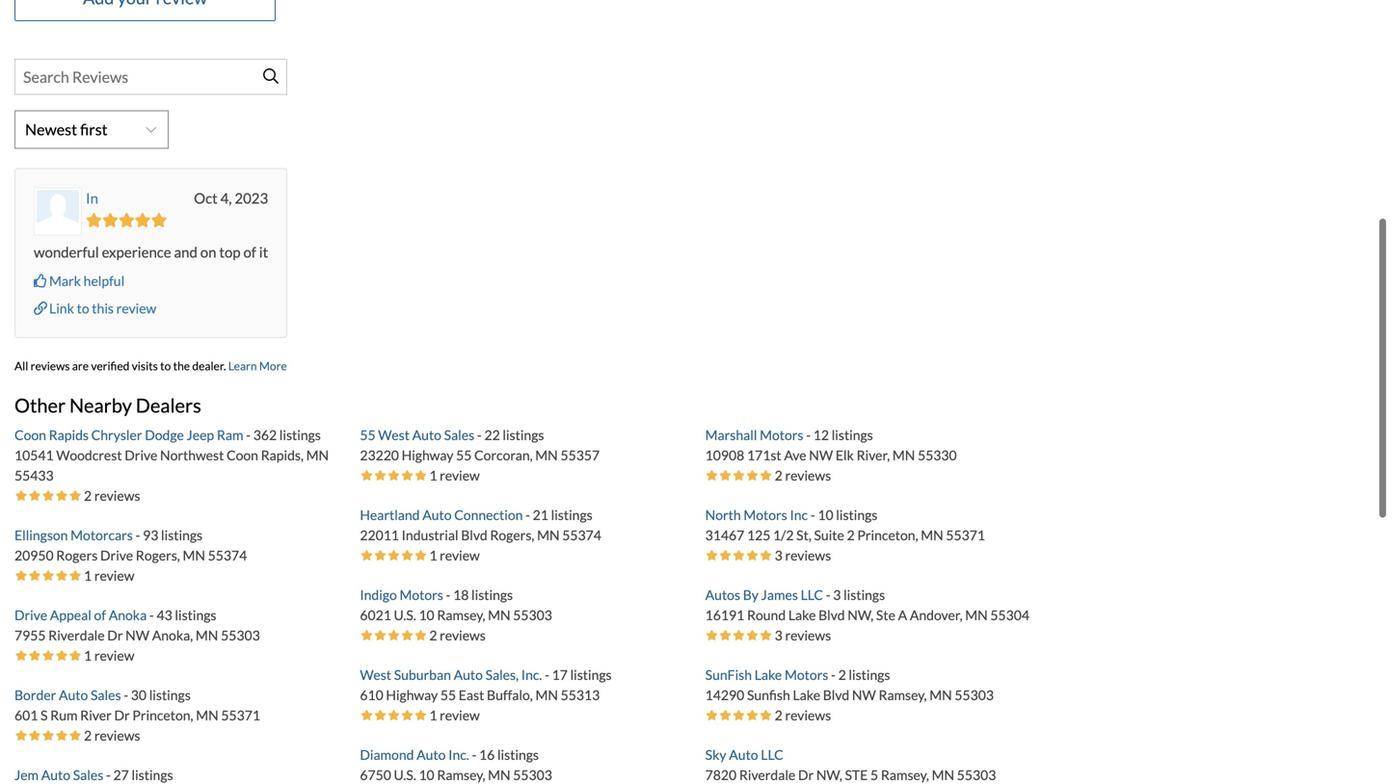 Task type: vqa. For each thing, say whether or not it's contained in the screenshot.
the right EMAIL
no



Task type: describe. For each thing, give the bounding box(es) containing it.
are
[[72, 359, 89, 373]]

diamond auto inc. link
[[360, 747, 472, 764]]

sales for border auto sales - 30 listings
[[91, 687, 121, 704]]

other nearby dealers
[[14, 394, 201, 417]]

reviews for 31467 125 1/2 st, suite 2 princeton, mn 55371
[[785, 548, 831, 564]]

wonderful
[[34, 243, 99, 261]]

362
[[253, 427, 277, 443]]

17
[[552, 667, 568, 683]]

other
[[14, 394, 66, 417]]

ramsey, down 18
[[437, 607, 485, 624]]

andover,
[[910, 607, 963, 624]]

3 for st,
[[775, 548, 783, 564]]

rapids
[[49, 427, 89, 443]]

listings inside diamond auto inc. - 16 listings 6750 u.s. 10 ramsey, mn 55303
[[498, 747, 539, 764]]

3 reviews for 1/2
[[775, 548, 831, 564]]

auto for diamond auto inc. - 16 listings 6750 u.s. 10 ramsey, mn 55303
[[417, 747, 446, 764]]

in
[[86, 189, 98, 207]]

10541 woodcrest drive northwest coon rapids, mn 55433
[[14, 447, 329, 484]]

and
[[174, 243, 198, 261]]

mark helpful button
[[34, 271, 125, 291]]

55330
[[918, 447, 957, 464]]

diamond auto inc. - 16 listings 6750 u.s. 10 ramsey, mn 55303
[[360, 747, 552, 784]]

sales for jem auto sales - 27 listings
[[73, 767, 103, 784]]

more
[[259, 359, 287, 373]]

- left 43
[[149, 607, 154, 624]]

jem auto sales link
[[14, 767, 106, 784]]

river,
[[857, 447, 890, 464]]

1 review for auto
[[429, 548, 480, 564]]

inc. inside diamond auto inc. - 16 listings 6750 u.s. 10 ramsey, mn 55303
[[449, 747, 469, 764]]

6021 u.s. 10 ramsey, mn 55303
[[360, 607, 552, 624]]

sunfish
[[706, 667, 752, 683]]

0 vertical spatial 10
[[818, 507, 834, 523]]

autos by james llc link
[[706, 587, 826, 603]]

nw, inside sky auto llc 7820 riverdale dr nw, ste 5 ramsey, mn 55303
[[817, 767, 843, 784]]

14290 sunfish lake blvd nw ramsey, mn 55303
[[706, 687, 994, 704]]

to inside link to this review button
[[77, 300, 89, 317]]

the
[[173, 359, 190, 373]]

inc
[[790, 507, 808, 523]]

james
[[761, 587, 798, 603]]

highway for west
[[402, 447, 454, 464]]

171st
[[747, 447, 782, 464]]

- left 17 at the bottom left of the page
[[545, 667, 550, 683]]

55 west auto sales - 22 listings
[[360, 427, 544, 443]]

23220 highway 55 corcoran, mn 55357
[[360, 447, 600, 464]]

on
[[200, 243, 216, 261]]

mn inside diamond auto inc. - 16 listings 6750 u.s. 10 ramsey, mn 55303
[[488, 767, 511, 784]]

listings up 55313
[[570, 667, 612, 683]]

jeep
[[187, 427, 214, 443]]

listings up "16191 round lake blvd nw, ste a andover, mn 55304"
[[844, 587, 885, 603]]

1 vertical spatial west
[[360, 667, 392, 683]]

1 for auto
[[429, 548, 437, 564]]

- left 27
[[106, 767, 111, 784]]

river
[[80, 708, 112, 724]]

marshall motors link
[[706, 427, 806, 443]]

indigo motors link
[[360, 587, 446, 603]]

indigo motors - 18 listings
[[360, 587, 513, 603]]

indigo
[[360, 587, 397, 603]]

93
[[143, 527, 158, 544]]

55374 for 20950 rogers drive rogers, mn 55374
[[208, 548, 247, 564]]

2 right the suite
[[847, 527, 855, 544]]

sales,
[[486, 667, 519, 683]]

autos by james llc - 3 listings
[[706, 587, 885, 603]]

auto for sky auto llc 7820 riverdale dr nw, ste 5 ramsey, mn 55303
[[729, 747, 759, 764]]

sunfish lake motors - 2 listings
[[706, 667, 891, 683]]

connection
[[454, 507, 523, 523]]

experience
[[102, 243, 171, 261]]

in link
[[86, 189, 98, 207]]

north
[[706, 507, 741, 523]]

review for 20950 rogers drive rogers, mn 55374
[[94, 568, 134, 584]]

1 review for motorcars
[[84, 568, 134, 584]]

1 horizontal spatial to
[[160, 359, 171, 373]]

motors for u.s.
[[400, 587, 443, 603]]

2 for 6021 u.s. 10 ramsey, mn 55303
[[429, 628, 437, 644]]

listings up rapids,
[[279, 427, 321, 443]]

1 vertical spatial 10
[[419, 607, 435, 624]]

listings up anoka,
[[175, 607, 216, 624]]

- left 12
[[806, 427, 811, 443]]

dealer.
[[192, 359, 226, 373]]

10 inside diamond auto inc. - 16 listings 6750 u.s. 10 ramsey, mn 55303
[[419, 767, 435, 784]]

elk
[[836, 447, 854, 464]]

industrial
[[402, 527, 459, 544]]

27
[[113, 767, 129, 784]]

west suburban auto sales, inc. link
[[360, 667, 545, 683]]

6021
[[360, 607, 391, 624]]

it
[[259, 243, 268, 261]]

lake for motors
[[793, 687, 821, 704]]

llc inside sky auto llc 7820 riverdale dr nw, ste 5 ramsey, mn 55303
[[761, 747, 784, 764]]

listings right 27
[[132, 767, 173, 784]]

auto up the 23220 highway 55 corcoran, mn 55357
[[412, 427, 442, 443]]

1 vertical spatial of
[[94, 607, 106, 624]]

anoka,
[[152, 628, 193, 644]]

reviews for 10541 woodcrest drive northwest coon rapids, mn 55433
[[94, 488, 140, 504]]

ste
[[845, 767, 868, 784]]

20950 rogers drive rogers, mn 55374
[[14, 548, 247, 564]]

18
[[453, 587, 469, 603]]

appeal
[[50, 607, 91, 624]]

1 for west
[[429, 467, 437, 484]]

30
[[131, 687, 147, 704]]

sky auto llc link
[[706, 747, 784, 764]]

1 for suburban
[[429, 708, 437, 724]]

motors up sunfish
[[785, 667, 829, 683]]

4,
[[220, 189, 232, 207]]

55303 inside sky auto llc 7820 riverdale dr nw, ste 5 ramsey, mn 55303
[[957, 767, 996, 784]]

blvd for sunfish lake motors
[[823, 687, 850, 704]]

22011 industrial blvd rogers, mn 55374
[[360, 527, 602, 544]]

ave
[[784, 447, 807, 464]]

reviews for 6021 u.s. 10 ramsey, mn 55303
[[440, 628, 486, 644]]

125
[[747, 527, 771, 544]]

1 review for west
[[429, 467, 480, 484]]

coon rapids chrysler dodge jeep ram link
[[14, 427, 246, 443]]

1 vertical spatial 3
[[833, 587, 841, 603]]

23220
[[360, 447, 399, 464]]

listings right 93
[[161, 527, 203, 544]]

mark
[[49, 273, 81, 289]]

- left 30
[[124, 687, 128, 704]]

2 vertical spatial nw
[[852, 687, 876, 704]]

2 for 10908 171st ave nw elk river, mn 55330
[[775, 467, 783, 484]]

7955
[[14, 628, 46, 644]]

2 up "14290 sunfish lake blvd nw ramsey, mn 55303"
[[839, 667, 846, 683]]

0 vertical spatial riverdale
[[48, 628, 105, 644]]

0 vertical spatial princeton,
[[858, 527, 919, 544]]

suite
[[814, 527, 845, 544]]

autos
[[706, 587, 741, 603]]

- left 93
[[136, 527, 140, 544]]

rogers, for 93
[[136, 548, 180, 564]]

heartland auto connection link
[[360, 507, 526, 523]]

chrysler
[[91, 427, 142, 443]]

auto for jem auto sales - 27 listings
[[41, 767, 70, 784]]

mn inside 10541 woodcrest drive northwest coon rapids, mn 55433
[[306, 447, 329, 464]]

- inside diamond auto inc. - 16 listings 6750 u.s. 10 ramsey, mn 55303
[[472, 747, 477, 764]]

drive appeal of anoka - 43 listings
[[14, 607, 216, 624]]

- left 18
[[446, 587, 451, 603]]

2023
[[235, 189, 268, 207]]

nw for 1 review
[[126, 628, 149, 644]]

rapids,
[[261, 447, 304, 464]]

chevron down image
[[146, 124, 156, 135]]

2 for 601 s rum river dr princeton, mn 55371
[[84, 728, 92, 744]]

- up "16191 round lake blvd nw, ste a andover, mn 55304"
[[826, 587, 831, 603]]

drive for -
[[100, 548, 133, 564]]

auto up east
[[454, 667, 483, 683]]

in image
[[37, 190, 79, 233]]

reviews for 14290 sunfish lake blvd nw ramsey, mn 55303
[[785, 708, 831, 724]]

nearby
[[69, 394, 132, 417]]

this
[[92, 300, 114, 317]]

listings right 18
[[472, 587, 513, 603]]

visits
[[132, 359, 158, 373]]

rum
[[50, 708, 78, 724]]

0 vertical spatial dr
[[107, 628, 123, 644]]

round
[[747, 607, 786, 624]]

highway for suburban
[[386, 687, 438, 704]]

2 reviews for drive
[[84, 488, 140, 504]]

nw for 2 reviews
[[809, 447, 833, 464]]

31467 125 1/2 st, suite 2 princeton, mn 55371
[[706, 527, 986, 544]]



Task type: locate. For each thing, give the bounding box(es) containing it.
thumbs up image
[[34, 274, 47, 288]]

Search Reviews field
[[14, 59, 288, 95]]

drive down ellingson motorcars - 93 listings on the bottom of page
[[100, 548, 133, 564]]

listings right 16
[[498, 747, 539, 764]]

ramsey, right 5
[[881, 767, 929, 784]]

21
[[533, 507, 549, 523]]

search image
[[263, 68, 279, 84]]

3
[[775, 548, 783, 564], [833, 587, 841, 603], [775, 628, 783, 644]]

55 for west
[[456, 447, 472, 464]]

1 horizontal spatial llc
[[801, 587, 824, 603]]

st,
[[797, 527, 812, 544]]

2 vertical spatial 3
[[775, 628, 783, 644]]

nw down anoka
[[126, 628, 149, 644]]

0 vertical spatial drive
[[125, 447, 158, 464]]

all
[[14, 359, 28, 373]]

rogers,
[[490, 527, 535, 544], [136, 548, 180, 564]]

blvd down heartland auto connection - 21 listings
[[461, 527, 488, 544]]

16191
[[706, 607, 745, 624]]

0 horizontal spatial 55371
[[221, 708, 260, 724]]

0 vertical spatial nw
[[809, 447, 833, 464]]

1 vertical spatial highway
[[386, 687, 438, 704]]

dealers
[[136, 394, 201, 417]]

0 vertical spatial llc
[[801, 587, 824, 603]]

1 vertical spatial 3 reviews
[[775, 628, 831, 644]]

55 west auto sales link
[[360, 427, 477, 443]]

1 vertical spatial princeton,
[[132, 708, 193, 724]]

1 horizontal spatial of
[[243, 243, 256, 261]]

1 u.s. from the top
[[394, 607, 416, 624]]

listings right 21
[[551, 507, 593, 523]]

- left 21
[[526, 507, 530, 523]]

1 vertical spatial coon
[[227, 447, 258, 464]]

reviews right all
[[30, 359, 70, 373]]

0 vertical spatial u.s.
[[394, 607, 416, 624]]

1 vertical spatial 55374
[[208, 548, 247, 564]]

0 vertical spatial rogers,
[[490, 527, 535, 544]]

1 horizontal spatial riverdale
[[739, 767, 796, 784]]

1 horizontal spatial 55374
[[562, 527, 602, 544]]

- left 22 at the bottom of the page
[[477, 427, 482, 443]]

drive inside 10541 woodcrest drive northwest coon rapids, mn 55433
[[125, 447, 158, 464]]

610
[[360, 687, 384, 704]]

1 horizontal spatial princeton,
[[858, 527, 919, 544]]

dr inside sky auto llc 7820 riverdale dr nw, ste 5 ramsey, mn 55303
[[798, 767, 814, 784]]

riverdale down drive appeal of anoka link in the bottom of the page
[[48, 628, 105, 644]]

reviews down 6021 u.s. 10 ramsey, mn 55303
[[440, 628, 486, 644]]

nw down sunfish lake motors - 2 listings
[[852, 687, 876, 704]]

ramsey, down a
[[879, 687, 927, 704]]

55 up 23220
[[360, 427, 376, 443]]

llc right sky
[[761, 747, 784, 764]]

- left 16
[[472, 747, 477, 764]]

1 vertical spatial inc.
[[449, 747, 469, 764]]

riverdale
[[48, 628, 105, 644], [739, 767, 796, 784]]

0 vertical spatial lake
[[789, 607, 816, 624]]

mn inside sky auto llc 7820 riverdale dr nw, ste 5 ramsey, mn 55303
[[932, 767, 955, 784]]

auto for heartland auto connection - 21 listings
[[423, 507, 452, 523]]

north motors inc link
[[706, 507, 811, 523]]

1 for motorcars
[[84, 568, 92, 584]]

1 horizontal spatial nw,
[[848, 607, 874, 624]]

1 up heartland auto connection link
[[429, 467, 437, 484]]

link
[[49, 300, 74, 317]]

auto inside sky auto llc 7820 riverdale dr nw, ste 5 ramsey, mn 55303
[[729, 747, 759, 764]]

oct 4, 2023
[[194, 189, 268, 207]]

motors for 171st
[[760, 427, 804, 443]]

reviews
[[30, 359, 70, 373], [785, 467, 831, 484], [94, 488, 140, 504], [785, 548, 831, 564], [440, 628, 486, 644], [785, 628, 831, 644], [785, 708, 831, 724], [94, 728, 140, 744]]

princeton,
[[858, 527, 919, 544], [132, 708, 193, 724]]

0 vertical spatial coon
[[14, 427, 46, 443]]

1 horizontal spatial coon
[[227, 447, 258, 464]]

1 vertical spatial dr
[[114, 708, 130, 724]]

rogers
[[56, 548, 98, 564]]

listings up elk
[[832, 427, 873, 443]]

- left 362
[[246, 427, 251, 443]]

review right this
[[116, 300, 156, 317]]

dodge
[[145, 427, 184, 443]]

55 down west suburban auto sales, inc. link
[[441, 687, 456, 704]]

1 review down 20950 rogers drive rogers, mn 55374
[[84, 568, 134, 584]]

1 vertical spatial u.s.
[[394, 767, 416, 784]]

corcoran,
[[474, 447, 533, 464]]

1 horizontal spatial 55371
[[946, 527, 986, 544]]

2 horizontal spatial nw
[[852, 687, 876, 704]]

a
[[898, 607, 908, 624]]

auto right jem at bottom left
[[41, 767, 70, 784]]

1 review for appeal
[[84, 648, 134, 664]]

wonderful experience and on top of it
[[34, 243, 268, 261]]

princeton, right the suite
[[858, 527, 919, 544]]

u.s. down the diamond auto inc. link
[[394, 767, 416, 784]]

0 vertical spatial nw,
[[848, 607, 874, 624]]

2 vertical spatial 10
[[419, 767, 435, 784]]

1 vertical spatial llc
[[761, 747, 784, 764]]

by
[[743, 587, 759, 603]]

auto for border auto sales - 30 listings
[[59, 687, 88, 704]]

west up 23220
[[378, 427, 410, 443]]

riverdale down the "sky auto llc" link
[[739, 767, 796, 784]]

1 down rogers
[[84, 568, 92, 584]]

review for 610 highway 55 east buffalo, mn 55313
[[440, 708, 480, 724]]

link image
[[34, 302, 47, 315]]

3 reviews down st,
[[775, 548, 831, 564]]

0 vertical spatial 3
[[775, 548, 783, 564]]

7820
[[706, 767, 737, 784]]

0 horizontal spatial princeton,
[[132, 708, 193, 724]]

sunfish lake motors link
[[706, 667, 831, 683]]

0 vertical spatial to
[[77, 300, 89, 317]]

601 s rum river dr princeton, mn 55371
[[14, 708, 260, 724]]

review down 20950 rogers drive rogers, mn 55374
[[94, 568, 134, 584]]

0 vertical spatial blvd
[[461, 527, 488, 544]]

ellingson
[[14, 527, 68, 544]]

motors left 18
[[400, 587, 443, 603]]

2 vertical spatial sales
[[73, 767, 103, 784]]

1 review down 7955 riverdale dr nw anoka, mn 55303
[[84, 648, 134, 664]]

listings up "14290 sunfish lake blvd nw ramsey, mn 55303"
[[849, 667, 891, 683]]

2 vertical spatial dr
[[798, 767, 814, 784]]

coon down 'ram'
[[227, 447, 258, 464]]

2 reviews for rum
[[84, 728, 140, 744]]

1 review for suburban
[[429, 708, 480, 724]]

reviews down st,
[[785, 548, 831, 564]]

0 horizontal spatial inc.
[[449, 747, 469, 764]]

0 horizontal spatial llc
[[761, 747, 784, 764]]

0 horizontal spatial rogers,
[[136, 548, 180, 564]]

link to this review
[[49, 300, 156, 317]]

55371
[[946, 527, 986, 544], [221, 708, 260, 724]]

2 u.s. from the top
[[394, 767, 416, 784]]

0 horizontal spatial to
[[77, 300, 89, 317]]

610 highway 55 east buffalo, mn 55313
[[360, 687, 600, 704]]

west suburban auto sales, inc. - 17 listings
[[360, 667, 612, 683]]

west up 610
[[360, 667, 392, 683]]

star image
[[86, 213, 102, 227], [118, 213, 135, 227], [360, 469, 374, 482], [374, 469, 387, 482], [387, 469, 401, 482], [706, 469, 719, 482], [733, 469, 746, 482], [746, 469, 760, 482], [760, 469, 773, 482], [28, 489, 41, 503], [55, 489, 68, 503], [360, 549, 374, 562], [374, 549, 387, 562], [414, 549, 428, 562], [719, 549, 733, 562], [733, 549, 746, 562], [746, 549, 760, 562], [28, 569, 41, 583], [360, 629, 374, 642], [374, 629, 387, 642], [401, 629, 414, 642], [706, 629, 719, 642], [719, 629, 733, 642], [733, 629, 746, 642], [760, 629, 773, 642], [14, 649, 28, 663], [28, 649, 41, 663], [41, 649, 55, 663], [401, 709, 414, 723], [706, 709, 719, 723], [733, 709, 746, 723], [28, 729, 41, 743]]

1 review down east
[[429, 708, 480, 724]]

2 reviews down sunfish
[[775, 708, 831, 724]]

highway down 55 west auto sales link
[[402, 447, 454, 464]]

1 review
[[429, 467, 480, 484], [429, 548, 480, 564], [84, 568, 134, 584], [84, 648, 134, 664], [429, 708, 480, 724]]

- up "14290 sunfish lake blvd nw ramsey, mn 55303"
[[831, 667, 836, 683]]

ramsey, inside diamond auto inc. - 16 listings 6750 u.s. 10 ramsey, mn 55303
[[437, 767, 485, 784]]

3 up "16191 round lake blvd nw, ste a andover, mn 55304"
[[833, 587, 841, 603]]

sky auto llc 7820 riverdale dr nw, ste 5 ramsey, mn 55303
[[706, 747, 996, 784]]

22
[[485, 427, 500, 443]]

2 3 reviews from the top
[[775, 628, 831, 644]]

0 vertical spatial 55374
[[562, 527, 602, 544]]

3 reviews up sunfish lake motors - 2 listings
[[775, 628, 831, 644]]

learn
[[228, 359, 257, 373]]

0 horizontal spatial coon
[[14, 427, 46, 443]]

55313
[[561, 687, 600, 704]]

coon rapids chrysler dodge jeep ram - 362 listings
[[14, 427, 321, 443]]

2 vertical spatial drive
[[14, 607, 47, 624]]

reviews down sunfish lake motors - 2 listings
[[785, 708, 831, 724]]

review inside link to this review button
[[116, 300, 156, 317]]

dr right river
[[114, 708, 130, 724]]

0 vertical spatial west
[[378, 427, 410, 443]]

1 review down "industrial"
[[429, 548, 480, 564]]

0 horizontal spatial of
[[94, 607, 106, 624]]

auto up "industrial"
[[423, 507, 452, 523]]

ram
[[217, 427, 243, 443]]

1 vertical spatial riverdale
[[739, 767, 796, 784]]

1/2
[[773, 527, 794, 544]]

55303 inside diamond auto inc. - 16 listings 6750 u.s. 10 ramsey, mn 55303
[[513, 767, 552, 784]]

of left anoka
[[94, 607, 106, 624]]

1 vertical spatial drive
[[100, 548, 133, 564]]

u.s.
[[394, 607, 416, 624], [394, 767, 416, 784]]

ramsey, inside sky auto llc 7820 riverdale dr nw, ste 5 ramsey, mn 55303
[[881, 767, 929, 784]]

2 reviews
[[775, 467, 831, 484], [84, 488, 140, 504], [429, 628, 486, 644], [775, 708, 831, 724], [84, 728, 140, 744]]

link to this review button
[[34, 299, 156, 318]]

1 down drive appeal of anoka link in the bottom of the page
[[84, 648, 92, 664]]

3 for blvd
[[775, 628, 783, 644]]

1 review down the 23220 highway 55 corcoran, mn 55357
[[429, 467, 480, 484]]

55 for suburban
[[441, 687, 456, 704]]

nw
[[809, 447, 833, 464], [126, 628, 149, 644], [852, 687, 876, 704]]

rogers, down 93
[[136, 548, 180, 564]]

0 vertical spatial sales
[[444, 427, 475, 443]]

drive up 7955
[[14, 607, 47, 624]]

2 reviews for lake
[[775, 708, 831, 724]]

3 down 1/2
[[775, 548, 783, 564]]

of
[[243, 243, 256, 261], [94, 607, 106, 624]]

1 vertical spatial nw,
[[817, 767, 843, 784]]

llc right james
[[801, 587, 824, 603]]

0 vertical spatial highway
[[402, 447, 454, 464]]

review for 22011 industrial blvd rogers, mn 55374
[[440, 548, 480, 564]]

1 vertical spatial nw
[[126, 628, 149, 644]]

5
[[871, 767, 879, 784]]

lake for james
[[789, 607, 816, 624]]

0 horizontal spatial 55374
[[208, 548, 247, 564]]

review down 22011 industrial blvd rogers, mn 55374
[[440, 548, 480, 564]]

3 reviews for lake
[[775, 628, 831, 644]]

6750
[[360, 767, 391, 784]]

2 for 10541 woodcrest drive northwest coon rapids, mn 55433
[[84, 488, 92, 504]]

listings right 30
[[149, 687, 191, 704]]

review for 23220 highway 55 corcoran, mn 55357
[[440, 467, 480, 484]]

2 down 'woodcrest'
[[84, 488, 92, 504]]

55357
[[561, 447, 600, 464]]

rogers, down the connection in the left of the page
[[490, 527, 535, 544]]

2 vertical spatial blvd
[[823, 687, 850, 704]]

1 3 reviews from the top
[[775, 548, 831, 564]]

east
[[459, 687, 484, 704]]

- right inc
[[811, 507, 815, 523]]

reviews for 601 s rum river dr princeton, mn 55371
[[94, 728, 140, 744]]

lake down sunfish lake motors - 2 listings
[[793, 687, 821, 704]]

to left this
[[77, 300, 89, 317]]

1 horizontal spatial nw
[[809, 447, 833, 464]]

1 horizontal spatial inc.
[[521, 667, 542, 683]]

2 for 14290 sunfish lake blvd nw ramsey, mn 55303
[[775, 708, 783, 724]]

buffalo,
[[487, 687, 533, 704]]

-
[[246, 427, 251, 443], [477, 427, 482, 443], [806, 427, 811, 443], [526, 507, 530, 523], [811, 507, 815, 523], [136, 527, 140, 544], [446, 587, 451, 603], [826, 587, 831, 603], [149, 607, 154, 624], [545, 667, 550, 683], [831, 667, 836, 683], [124, 687, 128, 704], [472, 747, 477, 764], [106, 767, 111, 784]]

1 vertical spatial 55
[[456, 447, 472, 464]]

1 horizontal spatial rogers,
[[490, 527, 535, 544]]

0 vertical spatial 55
[[360, 427, 376, 443]]

55374 for 22011 industrial blvd rogers, mn 55374
[[562, 527, 602, 544]]

2 vertical spatial lake
[[793, 687, 821, 704]]

oct
[[194, 189, 218, 207]]

1 vertical spatial lake
[[755, 667, 782, 683]]

0 vertical spatial 55371
[[946, 527, 986, 544]]

reviews down 601 s rum river dr princeton, mn 55371 at the left bottom
[[94, 728, 140, 744]]

nw down 12
[[809, 447, 833, 464]]

motors up 125
[[744, 507, 788, 523]]

review down 7955 riverdale dr nw anoka, mn 55303
[[94, 648, 134, 664]]

2 reviews up ellingson motorcars - 93 listings on the bottom of page
[[84, 488, 140, 504]]

princeton, down 30
[[132, 708, 193, 724]]

sales
[[444, 427, 475, 443], [91, 687, 121, 704], [73, 767, 103, 784]]

star image
[[102, 213, 118, 227], [135, 213, 151, 227], [151, 213, 167, 227], [401, 469, 414, 482], [414, 469, 428, 482], [719, 469, 733, 482], [14, 489, 28, 503], [41, 489, 55, 503], [68, 489, 82, 503], [387, 549, 401, 562], [401, 549, 414, 562], [706, 549, 719, 562], [760, 549, 773, 562], [14, 569, 28, 583], [41, 569, 55, 583], [55, 569, 68, 583], [68, 569, 82, 583], [387, 629, 401, 642], [414, 629, 428, 642], [746, 629, 760, 642], [55, 649, 68, 663], [68, 649, 82, 663], [360, 709, 374, 723], [374, 709, 387, 723], [387, 709, 401, 723], [414, 709, 428, 723], [719, 709, 733, 723], [746, 709, 760, 723], [760, 709, 773, 723], [14, 729, 28, 743], [41, 729, 55, 743], [55, 729, 68, 743], [68, 729, 82, 743]]

lake
[[789, 607, 816, 624], [755, 667, 782, 683], [793, 687, 821, 704]]

border auto sales - 30 listings
[[14, 687, 191, 704]]

10 down indigo motors - 18 listings
[[419, 607, 435, 624]]

2 reviews for ave
[[775, 467, 831, 484]]

0 vertical spatial inc.
[[521, 667, 542, 683]]

2 reviews for 10
[[429, 628, 486, 644]]

1 down "industrial"
[[429, 548, 437, 564]]

listings up the corcoran,
[[503, 427, 544, 443]]

llc
[[801, 587, 824, 603], [761, 747, 784, 764]]

listings up 31467 125 1/2 st, suite 2 princeton, mn 55371
[[836, 507, 878, 523]]

nw, left 'ste'
[[817, 767, 843, 784]]

2 vertical spatial 55
[[441, 687, 456, 704]]

blvd for autos by james llc
[[819, 607, 845, 624]]

1 vertical spatial rogers,
[[136, 548, 180, 564]]

1 for appeal
[[84, 648, 92, 664]]

1 vertical spatial to
[[160, 359, 171, 373]]

all reviews are verified visits to the dealer. learn more
[[14, 359, 287, 373]]

sky
[[706, 747, 727, 764]]

reviews for 10908 171st ave nw elk river, mn 55330
[[785, 467, 831, 484]]

2 reviews down river
[[84, 728, 140, 744]]

ellingson motorcars - 93 listings
[[14, 527, 203, 544]]

2 down sunfish
[[775, 708, 783, 724]]

0 horizontal spatial riverdale
[[48, 628, 105, 644]]

0 vertical spatial 3 reviews
[[775, 548, 831, 564]]

10 up the suite
[[818, 507, 834, 523]]

0 horizontal spatial nw,
[[817, 767, 843, 784]]

0 horizontal spatial nw
[[126, 628, 149, 644]]

mark helpful
[[49, 273, 125, 289]]

1 vertical spatial 55371
[[221, 708, 260, 724]]

highway
[[402, 447, 454, 464], [386, 687, 438, 704]]

rogers, for -
[[490, 527, 535, 544]]

coon up '10541'
[[14, 427, 46, 443]]

u.s. inside diamond auto inc. - 16 listings 6750 u.s. 10 ramsey, mn 55303
[[394, 767, 416, 784]]

motors up ave
[[760, 427, 804, 443]]

1 vertical spatial blvd
[[819, 607, 845, 624]]

u.s. down the indigo motors link on the bottom of page
[[394, 607, 416, 624]]

coon inside 10541 woodcrest drive northwest coon rapids, mn 55433
[[227, 447, 258, 464]]

northwest
[[160, 447, 224, 464]]

to left the
[[160, 359, 171, 373]]

nw, left ste
[[848, 607, 874, 624]]

ellingson motorcars link
[[14, 527, 136, 544]]

drive appeal of anoka link
[[14, 607, 149, 624]]

55 down '55 west auto sales - 22 listings'
[[456, 447, 472, 464]]

601
[[14, 708, 38, 724]]

review down east
[[440, 708, 480, 724]]

marshall
[[706, 427, 757, 443]]

16
[[479, 747, 495, 764]]

auto right sky
[[729, 747, 759, 764]]

ramsey,
[[437, 607, 485, 624], [879, 687, 927, 704], [437, 767, 485, 784], [881, 767, 929, 784]]

3 down round
[[775, 628, 783, 644]]

motors for 125
[[744, 507, 788, 523]]

sales left 27
[[73, 767, 103, 784]]

31467
[[706, 527, 745, 544]]

review for 7955 riverdale dr nw anoka, mn 55303
[[94, 648, 134, 664]]

highway down suburban
[[386, 687, 438, 704]]

sales up the 23220 highway 55 corcoran, mn 55357
[[444, 427, 475, 443]]

2 down river
[[84, 728, 92, 744]]

reviews for 16191 round lake blvd nw, ste a andover, mn 55304
[[785, 628, 831, 644]]

blvd down sunfish lake motors - 2 listings
[[823, 687, 850, 704]]

reviews up ellingson motorcars - 93 listings on the bottom of page
[[94, 488, 140, 504]]

riverdale inside sky auto llc 7820 riverdale dr nw, ste 5 ramsey, mn 55303
[[739, 767, 796, 784]]

auto inside diamond auto inc. - 16 listings 6750 u.s. 10 ramsey, mn 55303
[[417, 747, 446, 764]]

west
[[378, 427, 410, 443], [360, 667, 392, 683]]

drive for chrysler
[[125, 447, 158, 464]]

sales up river
[[91, 687, 121, 704]]

55303
[[513, 607, 552, 624], [221, 628, 260, 644], [955, 687, 994, 704], [513, 767, 552, 784], [957, 767, 996, 784]]

1 vertical spatial sales
[[91, 687, 121, 704]]

10908 171st ave nw elk river, mn 55330
[[706, 447, 957, 464]]

ste
[[876, 607, 896, 624]]

0 vertical spatial of
[[243, 243, 256, 261]]

north motors inc - 10 listings
[[706, 507, 878, 523]]



